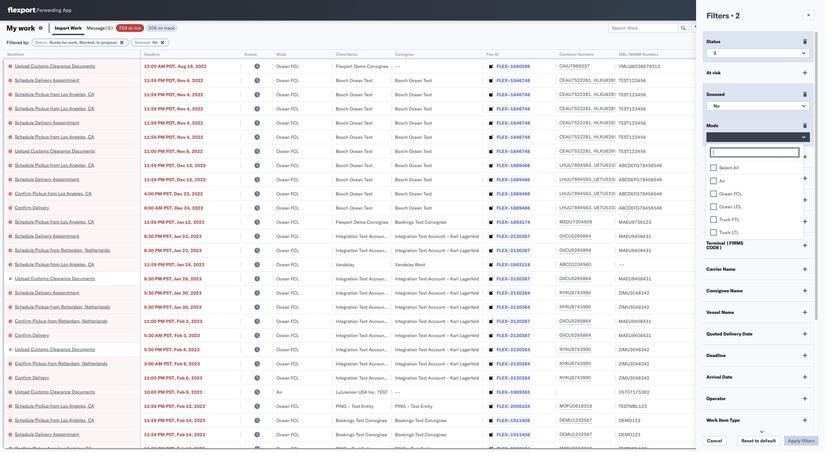 Task type: describe. For each thing, give the bounding box(es) containing it.
3 confirm from the top
[[15, 319, 31, 324]]

schedule delivery appointment button for 11:59 pm pdt, nov 4, 2022
[[15, 120, 79, 127]]

no inside button
[[714, 103, 720, 109]]

2 flex-1846748 from the top
[[497, 92, 531, 98]]

schedule pickup from los angeles, ca for 6th schedule pickup from los angeles, ca button from the top
[[15, 262, 94, 268]]

Search Shipments (/) text field
[[702, 5, 764, 15]]

lcl
[[734, 204, 742, 210]]

west
[[415, 262, 425, 268]]

lululemon
[[336, 390, 357, 396]]

3 gvcu5265864 from the top
[[560, 276, 592, 282]]

test
[[378, 390, 388, 396]]

1911408 for test 20 wi team assignment
[[511, 432, 531, 438]]

2 8:30 from the top
[[144, 248, 154, 254]]

2023 right the 3,
[[189, 333, 200, 339]]

0 vertical spatial 13,
[[187, 163, 194, 169]]

3 abcdefg78456546 from the top
[[619, 191, 663, 197]]

3 ceau7522281, from the top
[[560, 106, 593, 112]]

5 2130384 from the top
[[511, 376, 531, 381]]

from for seventh schedule pickup from los angeles, ca button from the top
[[50, 404, 60, 409]]

status for status : ready for work, blocked, in progress
[[35, 40, 47, 45]]

11:59 pm pdt, nov 4, 2022 for 11:59 pm pdt, nov 4, 2022's schedule delivery appointment link
[[144, 120, 203, 126]]

snooze
[[245, 52, 257, 57]]

feb up 11:00 pm pst, feb 6, 2023
[[175, 361, 183, 367]]

2023 down 11:59 pm pst, feb 13, 2023
[[194, 418, 205, 424]]

abcdefg78456546 for schedule pickup from los angeles, ca
[[619, 163, 663, 169]]

destination for --
[[778, 262, 802, 268]]

code)
[[707, 245, 723, 251]]

flex-1911408 for test 20 wi team assignment
[[497, 432, 531, 438]]

25 flex- from the top
[[497, 404, 511, 410]]

departure
[[707, 176, 729, 182]]

2 test123456 from the top
[[619, 92, 646, 98]]

select all
[[720, 165, 739, 171]]

3 upload customs clearance documents from the top
[[15, 276, 95, 282]]

1 vertical spatial 23,
[[182, 234, 190, 239]]

pst, up 5:30 am pst, feb 3, 2023
[[166, 319, 176, 325]]

1 schedule delivery appointment button from the top
[[15, 77, 79, 84]]

1 vertical spatial --
[[619, 262, 625, 268]]

hlxu8034992 for 1st schedule pickup from los angeles, ca button
[[628, 92, 660, 97]]

3 button
[[707, 48, 811, 58]]

5 11:59 from the top
[[144, 134, 157, 140]]

4 upload customs clearance documents link from the top
[[15, 347, 95, 353]]

angeles, for second schedule pickup from los angeles, ca button
[[69, 106, 87, 111]]

2023 up 8:30 pm pst, jan 28, 2023
[[193, 262, 205, 268]]

4 zimu3048342 from the top
[[619, 361, 650, 367]]

schedule delivery appointment button for 5:30 pm pst, jan 30, 2023
[[15, 290, 79, 297]]

28,
[[182, 276, 190, 282]]

4 documents from the top
[[72, 347, 95, 353]]

batch action button
[[779, 23, 822, 33]]

flexport demo consignee for -
[[336, 63, 389, 69]]

on
[[158, 25, 163, 31]]

1 horizontal spatial date
[[743, 332, 753, 337]]

pst, down the 11:00 pm pst, nov 8, 2022 at the top of the page
[[166, 163, 176, 169]]

ca for fifth schedule pickup from los angeles, ca button
[[88, 219, 94, 225]]

upload customs clearance documents button for 10:00 pm pst, feb 9, 2023
[[15, 389, 95, 396]]

3 flex-2130384 from the top
[[497, 347, 531, 353]]

los for seventh schedule pickup from los angeles, ca button from the top
[[61, 404, 68, 409]]

terminal
[[707, 241, 726, 246]]

blocked,
[[79, 40, 96, 45]]

from for schedule pickup from rotterdam, netherlands button related to 5:30 pm pst, jan 30, 2023
[[50, 304, 60, 310]]

demo123 for jaehyung choi - test destination agent
[[619, 418, 641, 424]]

2 savant from the top
[[748, 78, 762, 83]]

deadline inside button
[[144, 52, 160, 57]]

flex-1989365
[[497, 390, 531, 396]]

1 confirm pickup from rotterdam, netherlands button from the top
[[15, 318, 108, 325]]

upload for 12:00 am pdt, aug 19, 2022
[[15, 63, 29, 69]]

my
[[6, 23, 17, 32]]

schedule pickup from los angeles, ca link for 5th schedule pickup from los angeles, ca button from the bottom
[[15, 162, 94, 169]]

mode button
[[273, 51, 326, 57]]

cancel
[[708, 439, 723, 444]]

feb left 9,
[[177, 390, 185, 396]]

lululemon usa inc. test
[[336, 390, 388, 396]]

schedule delivery appointment button for 11:59 pm pst, feb 14, 2023
[[15, 432, 79, 439]]

savant for upload customs clearance documents
[[748, 63, 762, 69]]

flexport demo consignee for bookings
[[336, 220, 389, 225]]

port for arrival port
[[723, 197, 732, 203]]

clearance for 12:00 am pdt, aug 19, 2022
[[50, 63, 71, 69]]

los for 6th schedule pickup from los angeles, ca button from the top
[[61, 262, 68, 268]]

•
[[731, 11, 734, 20]]

1 2130384 from the top
[[511, 290, 531, 296]]

final
[[707, 219, 718, 225]]

14 schedule from the top
[[15, 404, 34, 409]]

pst, left 16,
[[166, 447, 176, 452]]

11:59 pm pst, feb 16, 2023
[[144, 447, 205, 452]]

pickup for 6th schedule pickup from los angeles, ca button from the top
[[35, 262, 49, 268]]

1 hlxu6269489, from the top
[[594, 77, 627, 83]]

5 flex- from the top
[[497, 120, 511, 126]]

omkar savant for upload customs clearance documents
[[733, 63, 762, 69]]

2 confirm pickup from rotterdam, netherlands button from the top
[[15, 361, 108, 368]]

18 flex- from the top
[[497, 305, 511, 310]]

6 flex-1846748 from the top
[[497, 149, 531, 154]]

item
[[719, 418, 729, 424]]

flex
[[487, 52, 494, 57]]

1 vertical spatial date
[[723, 375, 733, 381]]

schedule pickup from los angeles, ca link for 6th schedule pickup from los angeles, ca button from the top
[[15, 261, 94, 268]]

demo123 for test 20 wi team assignment
[[619, 432, 641, 438]]

vessel name
[[707, 310, 735, 316]]

2 ceau7522281, from the top
[[560, 92, 593, 97]]

container
[[560, 52, 577, 57]]

2 ceau7522281, hlxu6269489, hlxu8034992 from the top
[[560, 92, 660, 97]]

test
[[733, 432, 741, 438]]

5 ceau7522281, hlxu6269489, hlxu8034992 from the top
[[560, 134, 660, 140]]

pst, down '11:59 pm pst, jan 24, 2023'
[[163, 276, 173, 282]]

5 11:59 pm pdt, nov 4, 2022 from the top
[[144, 134, 203, 140]]

client inside client name button
[[336, 52, 346, 57]]

inc.
[[369, 390, 376, 396]]

hlxu6269489, for the schedule delivery appointment button for 11:59 pm pdt, nov 4, 2022
[[594, 120, 627, 126]]

resize handle column header for workitem
[[133, 50, 140, 453]]

container numbers
[[560, 52, 594, 57]]

ftl
[[732, 217, 740, 223]]

to
[[755, 439, 760, 444]]

ca for 1st schedule pickup from los angeles, ca button
[[88, 91, 94, 97]]

filtered by:
[[6, 40, 30, 45]]

app
[[63, 7, 71, 13]]

6 schedule pickup from los angeles, ca button from the top
[[15, 261, 94, 269]]

feb up 3:00 am pst, feb 6, 2023
[[174, 347, 182, 353]]

confirm delivery link for 11:00
[[15, 375, 49, 381]]

9 schedule from the top
[[15, 233, 34, 239]]

savant for schedule pickup from los angeles, ca
[[748, 106, 762, 112]]

5 zimu3048342 from the top
[[619, 376, 650, 381]]

gvcu5265864 for schedule delivery appointment
[[560, 234, 592, 239]]

8:30 pm pst, jan 28, 2023
[[144, 276, 202, 282]]

2023 up 11:59 pm pst, feb 16, 2023
[[194, 432, 205, 438]]

3 5:30 from the top
[[144, 333, 154, 339]]

filters • 2
[[707, 11, 741, 20]]

1 schedule delivery appointment link from the top
[[15, 77, 79, 83]]

abcd1234560
[[560, 262, 592, 268]]

3 8:30 from the top
[[144, 276, 154, 282]]

work,
[[68, 40, 78, 45]]

2023 down 10:00 pm pst, feb 9, 2023
[[194, 404, 205, 410]]

6 schedule from the top
[[15, 162, 34, 168]]

vessel
[[707, 310, 721, 316]]

forwarding
[[37, 7, 61, 13]]

2023 right 12,
[[193, 220, 205, 225]]

lhuu7894563, for schedule pickup from los angeles, ca
[[560, 163, 593, 168]]

12:00
[[144, 63, 157, 69]]

am for 6:00
[[155, 205, 162, 211]]

usa
[[359, 390, 368, 396]]

list box containing select all
[[707, 162, 804, 239]]

7 confirm from the top
[[15, 446, 31, 452]]

destination for demo123
[[778, 418, 802, 424]]

quoted delivery date
[[707, 332, 753, 337]]

2 5:30 from the top
[[144, 305, 154, 310]]

mbl/mawb
[[619, 52, 642, 57]]

final port
[[707, 219, 728, 225]]

8 flex- from the top
[[497, 163, 511, 169]]

2 schedule from the top
[[15, 91, 34, 97]]

flexport. image
[[8, 7, 37, 14]]

feb down 10:00 pm pst, feb 9, 2023
[[177, 404, 185, 410]]

mofu0618318 for 11:59 pm pst, feb 16, 2023
[[560, 446, 593, 452]]

demu1232567 for test 20 wi team assignment
[[560, 432, 593, 438]]

jan up 11:00 pm pst, feb 2, 2023
[[174, 305, 181, 310]]

vandelay for vandelay west
[[395, 262, 414, 268]]

quoted
[[707, 332, 723, 337]]

upload customs clearance documents link for 11:00
[[15, 148, 95, 154]]

3 flex- from the top
[[497, 92, 511, 98]]

5 nyku9743990 from the top
[[560, 375, 592, 381]]

4 upload customs clearance documents from the top
[[15, 347, 95, 353]]

11:59 for 11:59 pm pdt, nov 4, 2022's schedule delivery appointment link
[[144, 120, 157, 126]]

0 vertical spatial risk
[[134, 25, 141, 31]]

ca for 5th schedule pickup from los angeles, ca button from the bottom
[[88, 162, 94, 168]]

13 11:59 from the top
[[144, 447, 157, 452]]

aug
[[178, 63, 186, 69]]

origin
[[778, 234, 790, 239]]

1 5:30 pm pst, jan 30, 2023 from the top
[[144, 290, 202, 296]]

2 8:30 pm pst, jan 23, 2023 from the top
[[144, 248, 202, 254]]

5 1846748 from the top
[[511, 134, 531, 140]]

am for 3:00
[[155, 361, 162, 367]]

7 schedule pickup from los angeles, ca button from the top
[[15, 403, 94, 410]]

11:00 pm pst, nov 8, 2022
[[144, 149, 203, 154]]

2 zimu3048342 from the top
[[619, 305, 650, 310]]

10 flex- from the top
[[497, 191, 511, 197]]

flex-1662119
[[497, 262, 531, 268]]

1 appointment from the top
[[53, 77, 79, 83]]

schedule delivery appointment button for 8:30 pm pst, jan 23, 2023
[[15, 233, 79, 240]]

2023 up 10:00 pm pst, feb 9, 2023
[[191, 376, 203, 381]]

lhuu7894563, for schedule delivery appointment
[[560, 177, 593, 183]]

21 flex- from the top
[[497, 347, 511, 353]]

1 vertical spatial 13,
[[187, 177, 194, 183]]

2 schedule pickup from los angeles, ca button from the top
[[15, 105, 94, 112]]

resize handle column header for consignee
[[476, 50, 484, 453]]

delivery for 11:59 pm pst, feb 14, 2023
[[35, 432, 52, 438]]

at risk
[[707, 70, 721, 76]]

truck ftl
[[720, 217, 740, 223]]

3
[[714, 50, 717, 56]]

pst, down 11:00 pm pst, feb 6, 2023
[[166, 390, 176, 396]]

2
[[736, 11, 741, 20]]

schedule pickup from los angeles, ca for fifth schedule pickup from los angeles, ca button
[[15, 219, 94, 225]]

work inside "button"
[[71, 25, 82, 31]]

11:59 for 11:59 pm pst, dec 13, 2022's schedule delivery appointment link
[[144, 177, 157, 183]]

2 omkar from the top
[[733, 78, 747, 83]]

workitem
[[7, 52, 24, 57]]

forwarding app
[[37, 7, 71, 13]]

19,
[[187, 63, 194, 69]]

arrival for arrival port
[[707, 197, 722, 203]]

select
[[720, 165, 733, 171]]

23, for confirm pickup from los angeles, ca
[[184, 191, 191, 197]]

4 upload from the top
[[15, 347, 29, 353]]

2023 right 2,
[[191, 319, 203, 325]]

7 schedule from the top
[[15, 177, 34, 182]]

12 flex- from the top
[[497, 220, 511, 225]]

caiu7969337
[[560, 63, 590, 69]]

-- for flex-1660288
[[395, 63, 401, 69]]

1 horizontal spatial deadline
[[707, 353, 726, 359]]

3:00
[[144, 361, 154, 367]]

1911408 for jaehyung choi - test destination agent
[[511, 418, 531, 424]]

feb left the 3,
[[175, 333, 183, 339]]

deadline button
[[141, 51, 235, 57]]

0 vertical spatial no
[[153, 40, 158, 45]]

8,
[[186, 149, 191, 154]]

12:00 am pdt, aug 19, 2022
[[144, 63, 207, 69]]

1 11:59 pm pdt, nov 4, 2022 from the top
[[144, 78, 203, 83]]

confirm pickup from los angeles, ca for 11:59 pm pst, feb 16, 2023
[[15, 446, 92, 452]]

1660288
[[511, 63, 531, 69]]

status : ready for work, blocked, in progress
[[35, 40, 117, 45]]

appointment for 11:59 pm pdt, nov 4, 2022
[[53, 120, 79, 126]]

1 30, from the top
[[182, 290, 190, 296]]

2 confirm pickup from rotterdam, netherlands link from the top
[[15, 361, 108, 367]]

2 nyku9743990 from the top
[[560, 304, 592, 310]]

dec for schedule pickup from los angeles, ca
[[177, 163, 185, 169]]

pst, down 4:00 pm pst, dec 23, 2022
[[164, 205, 173, 211]]

1 horizontal spatial client name
[[707, 154, 734, 160]]

1889466 for confirm delivery
[[511, 205, 531, 211]]

schedule pickup from rotterdam, netherlands link for 8:30
[[15, 247, 110, 254]]

11:59 pm pst, feb 13, 2023
[[144, 404, 205, 410]]

schedule pickup from los angeles, ca for 5th schedule pickup from los angeles, ca button from the bottom
[[15, 162, 94, 168]]

delivery for 8:30 pm pst, jan 23, 2023
[[35, 233, 52, 239]]

default
[[761, 439, 776, 444]]

abcdefg78456546 for confirm delivery
[[619, 205, 663, 211]]

3 2130387 from the top
[[511, 276, 531, 282]]

resize handle column header for container numbers
[[608, 50, 616, 453]]

confirm pickup from los angeles, ca button for 4:00 pm pst, dec 23, 2022
[[15, 190, 92, 198]]

clearance for 10:00 pm pst, feb 9, 2023
[[50, 389, 71, 395]]

4 schedule from the top
[[15, 120, 34, 126]]

11:59 for the schedule pickup from los angeles, ca link corresponding to seventh schedule pickup from los angeles, ca button from the top
[[144, 404, 157, 410]]

11:00 for 11:00 pm pst, nov 8, 2022
[[144, 149, 157, 154]]

omkar for upload customs clearance documents
[[733, 63, 747, 69]]

0 vertical spatial air
[[720, 178, 726, 184]]

upload for 10:00 pm pst, feb 9, 2023
[[15, 389, 29, 395]]

schedule pickup from los angeles, ca for third schedule pickup from los angeles, ca button from the top of the page
[[15, 134, 94, 140]]

2 maeu9408431 from the top
[[619, 248, 652, 254]]

message (0)
[[87, 25, 113, 31]]

pst, down 11:59 pm pst, feb 13, 2023
[[166, 418, 176, 424]]

import work
[[55, 25, 82, 31]]

2 flex-2130384 from the top
[[497, 305, 531, 310]]

progress
[[101, 40, 117, 45]]

10:00 pm pst, feb 9, 2023
[[144, 390, 203, 396]]

pst, up 6:00 am pst, dec 24, 2022
[[163, 191, 173, 197]]

10 schedule from the top
[[15, 248, 34, 253]]

pst, down "11:59 pm pst, jan 12, 2023"
[[163, 234, 173, 239]]

schedule pickup from los angeles, ca link for second schedule pickup from los angeles, ca button
[[15, 105, 94, 112]]

import
[[55, 25, 69, 31]]

pickup for 4:00 pm pst, dec 23, 2022 confirm pickup from los angeles, ca button
[[32, 191, 46, 197]]

flex-2006134 for 11:59 pm pst, feb 13, 2023
[[497, 404, 531, 410]]

maeu9736123
[[619, 220, 652, 225]]

actions
[[793, 52, 807, 57]]

flex-1893174
[[497, 220, 531, 225]]

ymluw236679313
[[619, 63, 661, 69]]

3,
[[184, 333, 188, 339]]

6:00 am pst, dec 24, 2022
[[144, 205, 203, 211]]

confirm pickup from los angeles, ca link for 4:00 pm pst, dec 23, 2022
[[15, 190, 92, 197]]

3 upload customs clearance documents link from the top
[[15, 276, 95, 282]]

2 2130387 from the top
[[511, 248, 531, 254]]

3 nyku9743990 from the top
[[560, 347, 592, 353]]

1893174
[[511, 220, 531, 225]]

2023 up 11:00 pm pst, feb 6, 2023
[[189, 361, 200, 367]]

16 flex- from the top
[[497, 276, 511, 282]]

6 confirm from the top
[[15, 375, 31, 381]]

schedule delivery appointment link for 8:30 pm pst, jan 23, 2023
[[15, 233, 79, 239]]

6 1846748 from the top
[[511, 149, 531, 154]]

3 zimu3048342 from the top
[[619, 347, 650, 353]]

26 flex- from the top
[[497, 418, 511, 424]]

my work
[[6, 23, 35, 32]]

schedule delivery appointment button for 11:59 pm pst, dec 13, 2022
[[15, 176, 79, 183]]

11:00 for 11:00 pm pst, feb 6, 2023
[[144, 376, 157, 381]]

angeles, for 1st schedule pickup from los angeles, ca button from the bottom of the page
[[69, 418, 87, 424]]

from for 1st schedule pickup from los angeles, ca button from the bottom of the page
[[50, 418, 60, 424]]

pst, up 4:00 pm pst, dec 23, 2022
[[166, 177, 176, 183]]

23 flex- from the top
[[497, 376, 511, 381]]

2 30, from the top
[[182, 305, 190, 310]]

4 nyku9743990 from the top
[[560, 361, 592, 367]]

4 2130384 from the top
[[511, 361, 531, 367]]

4 flex-2130384 from the top
[[497, 361, 531, 367]]

at
[[707, 70, 712, 76]]

flex id
[[487, 52, 499, 57]]

batch action
[[789, 25, 817, 31]]

vandelay for vandelay
[[336, 262, 355, 268]]

20
[[742, 432, 748, 438]]

flexport for bookings test consignee
[[336, 220, 353, 225]]

2 5:30 pm pst, jan 30, 2023 from the top
[[144, 305, 202, 310]]

from for schedule pickup from rotterdam, netherlands button related to 8:30 pm pst, jan 23, 2023
[[50, 248, 60, 253]]

delivery for 11:59 pm pst, dec 13, 2022
[[35, 177, 52, 182]]

6:00
[[144, 205, 154, 211]]

5:30 pm pst, feb 4, 2023
[[144, 347, 200, 353]]

1 horizontal spatial mode
[[707, 123, 719, 129]]

for
[[62, 40, 67, 45]]

1 vertical spatial operator
[[707, 396, 726, 402]]

4 schedule pickup from los angeles, ca button from the top
[[15, 162, 94, 169]]



Task type: vqa. For each thing, say whether or not it's contained in the screenshot.
The Pickup associated with second "Confirm Pickup from Rotterdam, Netherlands" button
yes



Task type: locate. For each thing, give the bounding box(es) containing it.
confirm pickup from los angeles, ca for 4:00 pm pst, dec 23, 2022
[[15, 191, 92, 197]]

truck left ftl
[[720, 217, 731, 223]]

from for 5th schedule pickup from los angeles, ca button from the bottom
[[50, 162, 60, 168]]

0 vertical spatial jaehyung choi - test destination agent
[[733, 262, 815, 268]]

lhuu7894563, uetu5238478 for schedule pickup from los angeles, ca
[[560, 163, 626, 168]]

work right import
[[71, 25, 82, 31]]

pst, up 5:30 pm pst, feb 4, 2023
[[164, 333, 173, 339]]

dec for schedule delivery appointment
[[177, 177, 185, 183]]

los for 5th schedule pickup from los angeles, ca button from the bottom
[[61, 162, 68, 168]]

0 vertical spatial testmbl123
[[619, 404, 647, 410]]

0 vertical spatial port
[[730, 176, 740, 182]]

2 : from the left
[[150, 40, 151, 45]]

5 confirm from the top
[[15, 361, 31, 367]]

confirm pickup from los angeles, ca button for 11:59 pm pst, feb 16, 2023
[[15, 446, 92, 453]]

pickup for schedule pickup from rotterdam, netherlands button related to 8:30 pm pst, jan 23, 2023
[[35, 248, 49, 253]]

appointment for 11:59 pm pst, dec 13, 2022
[[53, 177, 79, 182]]

abcdefg78456546
[[619, 163, 663, 169], [619, 177, 663, 183], [619, 191, 663, 197], [619, 205, 663, 211]]

delivery
[[35, 77, 52, 83], [35, 120, 52, 126], [35, 177, 52, 182], [32, 205, 49, 211], [35, 233, 52, 239], [35, 290, 52, 296], [724, 332, 742, 337], [32, 333, 49, 339], [32, 375, 49, 381], [35, 432, 52, 438]]

pst,
[[166, 149, 176, 154], [166, 163, 176, 169], [166, 177, 176, 183], [163, 191, 173, 197], [164, 205, 173, 211], [166, 220, 176, 225], [163, 234, 173, 239], [163, 248, 173, 254], [166, 262, 176, 268], [163, 276, 173, 282], [163, 290, 173, 296], [163, 305, 173, 310], [166, 319, 176, 325], [164, 333, 173, 339], [163, 347, 173, 353], [164, 361, 173, 367], [166, 376, 176, 381], [166, 390, 176, 396], [166, 404, 176, 410], [166, 418, 176, 424], [166, 432, 176, 438], [166, 447, 176, 452]]

9 resize handle column header from the left
[[722, 50, 730, 453]]

gvcu5265864
[[560, 234, 592, 239], [560, 248, 592, 254], [560, 276, 592, 282], [560, 319, 592, 324], [560, 333, 592, 339]]

0 vertical spatial schedule pickup from rotterdam, netherlands link
[[15, 247, 110, 254]]

am right 3:00 in the bottom left of the page
[[155, 361, 162, 367]]

12 11:59 from the top
[[144, 432, 157, 438]]

schedule pickup from los angeles, ca for 1st schedule pickup from los angeles, ca button from the bottom of the page
[[15, 418, 94, 424]]

2 vertical spatial omkar savant
[[733, 106, 762, 112]]

8:30 up '11:59 pm pst, jan 24, 2023'
[[144, 248, 154, 254]]

5 ceau7522281, from the top
[[560, 134, 593, 140]]

0 vertical spatial 2006134
[[511, 404, 531, 410]]

rotterdam,
[[61, 248, 84, 253], [61, 304, 84, 310], [58, 319, 81, 324], [58, 361, 81, 367]]

5 clearance from the top
[[50, 389, 71, 395]]

22 flex- from the top
[[497, 361, 511, 367]]

2023 right 16,
[[194, 447, 205, 452]]

vandelay
[[336, 262, 355, 268], [395, 262, 414, 268]]

2 vertical spatial --
[[395, 390, 401, 396]]

14 flex- from the top
[[497, 248, 511, 254]]

2023 down 12,
[[191, 234, 202, 239]]

jaehyung for --
[[733, 262, 752, 268]]

mofu0618318 for 11:59 pm pst, feb 13, 2023
[[560, 404, 593, 410]]

1 vertical spatial savant
[[748, 78, 762, 83]]

2006134
[[511, 404, 531, 410], [511, 447, 531, 452]]

pst, up 8:30 pm pst, jan 28, 2023
[[166, 262, 176, 268]]

truck ltl
[[720, 230, 739, 236]]

None checkbox
[[711, 204, 717, 210]]

0 horizontal spatial operator
[[707, 396, 726, 402]]

agent for maeu9408431
[[791, 234, 804, 239]]

0 vertical spatial schedule pickup from rotterdam, netherlands
[[15, 248, 110, 253]]

client name button
[[333, 51, 386, 57]]

list box
[[707, 162, 804, 239]]

2130387 for confirm delivery
[[511, 333, 531, 339]]

1 vertical spatial 11:59 pm pst, feb 14, 2023
[[144, 432, 205, 438]]

1 11:00 from the top
[[144, 149, 157, 154]]

2 abcdefg78456546 from the top
[[619, 177, 663, 183]]

: down 205 on the top left of page
[[150, 40, 151, 45]]

assignment
[[766, 432, 790, 438]]

flex-1889466
[[497, 163, 531, 169], [497, 177, 531, 183], [497, 191, 531, 197], [497, 205, 531, 211]]

feb down 11:59 pm pst, feb 13, 2023
[[177, 418, 185, 424]]

entity
[[362, 404, 374, 410], [421, 404, 433, 410], [362, 447, 374, 452], [421, 447, 433, 452]]

flex id button
[[484, 51, 550, 57]]

4 hlxu8034992 from the top
[[628, 120, 660, 126]]

1 vertical spatial 1911408
[[511, 432, 531, 438]]

pickup for confirm pickup from los angeles, ca button related to 11:59 pm pst, feb 16, 2023
[[32, 446, 46, 452]]

13 flex- from the top
[[497, 234, 511, 239]]

omkar
[[733, 63, 747, 69], [733, 78, 747, 83], [733, 106, 747, 112]]

consignee inside button
[[395, 52, 414, 57]]

pst, down 5:30 pm pst, feb 4, 2023
[[164, 361, 173, 367]]

schedule delivery appointment link for 5:30 pm pst, jan 30, 2023
[[15, 290, 79, 296]]

choi up team
[[754, 418, 763, 424]]

: for status
[[47, 40, 48, 45]]

9 flex- from the top
[[497, 177, 511, 183]]

6 schedule pickup from los angeles, ca link from the top
[[15, 261, 94, 268]]

filters
[[707, 11, 730, 20]]

angeles, for fifth schedule pickup from los angeles, ca button
[[69, 219, 87, 225]]

9,
[[186, 390, 190, 396]]

cancel button
[[703, 437, 727, 446]]

5 test123456 from the top
[[619, 134, 646, 140]]

risk right at
[[134, 25, 141, 31]]

11:00 pm pst, feb 6, 2023
[[144, 376, 203, 381]]

0 vertical spatial confirm delivery
[[15, 205, 49, 211]]

2023 right 9,
[[191, 390, 203, 396]]

0 vertical spatial truck
[[720, 217, 731, 223]]

flex-1846748 button
[[487, 76, 532, 85], [487, 76, 532, 85], [487, 90, 532, 99], [487, 90, 532, 99], [487, 104, 532, 113], [487, 104, 532, 113], [487, 119, 532, 128], [487, 119, 532, 128], [487, 133, 532, 142], [487, 133, 532, 142], [487, 147, 532, 156], [487, 147, 532, 156]]

schedule delivery appointment link for 11:59 pm pst, dec 13, 2022
[[15, 176, 79, 183]]

ping
[[336, 404, 347, 410], [395, 404, 406, 410], [336, 447, 347, 452], [395, 447, 406, 452]]

feb left 2,
[[177, 319, 185, 325]]

3 hlxu8034992 from the top
[[628, 106, 660, 112]]

in
[[97, 40, 100, 45]]

2,
[[186, 319, 190, 325]]

1 zimu3048342 from the top
[[619, 290, 650, 296]]

schedule delivery appointment for 11:59 pm pst, feb 14, 2023
[[15, 432, 79, 438]]

1 2130387 from the top
[[511, 234, 531, 239]]

am right 6:00
[[155, 205, 162, 211]]

0 vertical spatial flex-1911408
[[497, 418, 531, 424]]

los for 1st schedule pickup from los angeles, ca button
[[61, 91, 68, 97]]

schedule pickup from los angeles, ca link for 1st schedule pickup from los angeles, ca button
[[15, 91, 94, 98]]

5:30 up 11:00 pm pst, feb 2, 2023
[[144, 305, 154, 310]]

operator right 3
[[733, 52, 749, 57]]

12,
[[185, 220, 192, 225]]

8:30 pm pst, jan 23, 2023 down "11:59 pm pst, jan 12, 2023"
[[144, 234, 202, 239]]

netherlands for 5:30
[[85, 304, 110, 310]]

snoozed down 205 on the top left of page
[[135, 40, 150, 45]]

customs
[[31, 63, 49, 69], [31, 148, 49, 154], [31, 276, 49, 282], [31, 347, 49, 353], [31, 389, 49, 395]]

1 vertical spatial confirm pickup from rotterdam, netherlands link
[[15, 361, 108, 367]]

snoozed for snoozed
[[707, 92, 725, 97]]

1 vertical spatial client
[[707, 154, 720, 160]]

ca for third schedule pickup from los angeles, ca button from the top of the page
[[88, 134, 94, 140]]

1 confirm pickup from rotterdam, netherlands from the top
[[15, 319, 108, 324]]

3 upload from the top
[[15, 276, 29, 282]]

1 vertical spatial risk
[[713, 70, 721, 76]]

5 flex-2130384 from the top
[[497, 376, 531, 381]]

0 vertical spatial omkar savant
[[733, 63, 762, 69]]

deadline up 12:00
[[144, 52, 160, 57]]

1 flex-1889466 from the top
[[497, 163, 531, 169]]

pst, up 11:00 pm pst, feb 2, 2023
[[163, 305, 173, 310]]

testmbl123 for 11:59 pm pst, feb 13, 2023
[[619, 404, 647, 410]]

3 savant from the top
[[748, 106, 762, 112]]

1 horizontal spatial :
[[150, 40, 151, 45]]

workitem button
[[4, 51, 134, 57]]

pst, up 11:59 pm pst, feb 16, 2023
[[166, 432, 176, 438]]

1 vertical spatial truck
[[720, 230, 731, 236]]

0 vertical spatial 5:30 pm pst, jan 30, 2023
[[144, 290, 202, 296]]

5 upload customs clearance documents from the top
[[15, 389, 95, 395]]

759
[[119, 25, 127, 31]]

choi down jaehyung choi - test origin agent
[[754, 262, 763, 268]]

message
[[87, 25, 105, 31]]

23, up 6:00 am pst, dec 24, 2022
[[184, 191, 191, 197]]

jaehyung for maeu9408431
[[733, 234, 752, 239]]

1 clearance from the top
[[50, 63, 71, 69]]

hlxu6269489,
[[594, 77, 627, 83], [594, 92, 627, 97], [594, 106, 627, 112], [594, 120, 627, 126], [594, 134, 627, 140], [594, 148, 627, 154]]

jan up '11:59 pm pst, jan 24, 2023'
[[174, 248, 181, 254]]

name inside button
[[347, 52, 358, 57]]

13, down 8,
[[187, 163, 194, 169]]

jan left 28,
[[174, 276, 181, 282]]

11:59 pm pst, dec 13, 2022 up 4:00 pm pst, dec 23, 2022
[[144, 177, 206, 183]]

2 testmbl123 from the top
[[619, 447, 647, 452]]

1 truck from the top
[[720, 217, 731, 223]]

2 11:00 from the top
[[144, 319, 157, 325]]

2 vertical spatial 8:30
[[144, 276, 154, 282]]

angeles, for third schedule pickup from los angeles, ca button from the top of the page
[[69, 134, 87, 140]]

confirm delivery link for 5:30
[[15, 332, 49, 339]]

0 vertical spatial confirm delivery link
[[15, 205, 49, 211]]

8:30 down 6:00
[[144, 234, 154, 239]]

8:30
[[144, 234, 154, 239], [144, 248, 154, 254], [144, 276, 154, 282]]

pst, down 10:00 pm pst, feb 9, 2023
[[166, 404, 176, 410]]

jan down "11:59 pm pst, jan 12, 2023"
[[174, 234, 181, 239]]

truck for truck ftl
[[720, 217, 731, 223]]

1 vertical spatial confirm pickup from los angeles, ca
[[15, 446, 92, 452]]

30, down 28,
[[182, 290, 190, 296]]

6 hlxu6269489, from the top
[[594, 148, 627, 154]]

0 vertical spatial 11:00
[[144, 149, 157, 154]]

am up 5:30 pm pst, feb 4, 2023
[[155, 333, 162, 339]]

status left the ready
[[35, 40, 47, 45]]

schedule pickup from rotterdam, netherlands for 5:30 pm pst, jan 30, 2023
[[15, 304, 110, 310]]

schedule pickup from los angeles, ca link
[[15, 91, 94, 98], [15, 105, 94, 112], [15, 134, 94, 140], [15, 162, 94, 169], [15, 219, 94, 225], [15, 261, 94, 268], [15, 403, 94, 410], [15, 418, 94, 424]]

mode inside button
[[277, 52, 287, 57]]

1 schedule from the top
[[15, 77, 34, 83]]

0 horizontal spatial snoozed
[[135, 40, 150, 45]]

uetu5238478
[[594, 163, 626, 168], [594, 177, 626, 183], [594, 191, 626, 197], [594, 205, 626, 211]]

hlxu6269489, for second schedule pickup from los angeles, ca button
[[594, 106, 627, 112]]

wi
[[749, 432, 754, 438]]

upload for 11:00 pm pst, nov 8, 2022
[[15, 148, 29, 154]]

2023 right 28,
[[191, 276, 202, 282]]

11:59 pm pst, feb 14, 2023 for jaehyung
[[144, 418, 205, 424]]

11:59 pm pst, jan 24, 2023
[[144, 262, 205, 268]]

karl
[[391, 234, 400, 239], [451, 234, 459, 239], [391, 248, 400, 254], [451, 248, 459, 254], [391, 276, 400, 282], [451, 276, 459, 282], [391, 290, 400, 296], [451, 290, 459, 296], [391, 305, 400, 310], [451, 305, 459, 310], [391, 319, 400, 325], [451, 319, 459, 325], [391, 333, 400, 339], [451, 333, 459, 339], [391, 347, 400, 353], [451, 347, 459, 353], [391, 361, 400, 367], [451, 361, 459, 367], [391, 376, 400, 381], [451, 376, 459, 381]]

customs for 12:00 am pdt, aug 19, 2022
[[31, 63, 49, 69]]

appointment for 8:30 pm pst, jan 23, 2023
[[53, 233, 79, 239]]

maeu9408431 for confirm pickup from rotterdam, netherlands
[[619, 319, 652, 325]]

0 horizontal spatial mode
[[277, 52, 287, 57]]

2 vertical spatial 11:00
[[144, 376, 157, 381]]

2023 down 5:30 am pst, feb 3, 2023
[[189, 347, 200, 353]]

hlxu8034992 for second schedule pickup from los angeles, ca button
[[628, 106, 660, 112]]

choi for maeu9408431
[[754, 234, 763, 239]]

1 vertical spatial jaehyung
[[733, 262, 752, 268]]

jaehyung choi - test destination agent for demo123
[[733, 418, 815, 424]]

0 vertical spatial arrival
[[707, 197, 722, 203]]

client name inside client name button
[[336, 52, 358, 57]]

hlxu6269489, for upload customs clearance documents button for 11:00 pm pst, nov 8, 2022
[[594, 148, 627, 154]]

omkar savant for schedule pickup from los angeles, ca
[[733, 106, 762, 112]]

1 vertical spatial flexport demo consignee
[[336, 220, 389, 225]]

pickup
[[35, 91, 49, 97], [35, 106, 49, 111], [35, 134, 49, 140], [35, 162, 49, 168], [32, 191, 46, 197], [35, 219, 49, 225], [35, 248, 49, 253], [35, 262, 49, 268], [35, 304, 49, 310], [32, 319, 46, 324], [32, 361, 46, 367], [35, 404, 49, 409], [35, 418, 49, 424], [32, 446, 46, 452]]

11:59 pm pdt, nov 4, 2022 for the schedule pickup from los angeles, ca link associated with second schedule pickup from los angeles, ca button
[[144, 106, 203, 112]]

arrival
[[707, 197, 722, 203], [707, 375, 722, 381]]

11:00 pm pst, feb 2, 2023
[[144, 319, 203, 325]]

numbers up caiu7969337
[[578, 52, 594, 57]]

5 schedule pickup from los angeles, ca from the top
[[15, 219, 94, 225]]

11 resize handle column header from the left
[[809, 50, 817, 453]]

destination up the assignment
[[778, 418, 802, 424]]

pst, down 6:00 am pst, dec 24, 2022
[[166, 220, 176, 225]]

2 confirm pickup from los angeles, ca from the top
[[15, 446, 92, 452]]

jan left 12,
[[177, 220, 184, 225]]

None text field
[[713, 150, 799, 156]]

2 11:59 pm pst, dec 13, 2022 from the top
[[144, 177, 206, 183]]

1 vertical spatial jaehyung choi - test destination agent
[[733, 418, 815, 424]]

operator down arrival date
[[707, 396, 726, 402]]

0 horizontal spatial numbers
[[578, 52, 594, 57]]

8:30 pm pst, jan 23, 2023
[[144, 234, 202, 239], [144, 248, 202, 254]]

1 vertical spatial work
[[707, 418, 718, 424]]

3 confirm delivery from the top
[[15, 375, 49, 381]]

schedule pickup from los angeles, ca link for 1st schedule pickup from los angeles, ca button from the bottom of the page
[[15, 418, 94, 424]]

jaehyung choi - test origin agent
[[733, 234, 804, 239]]

0 vertical spatial client name
[[336, 52, 358, 57]]

13, down 9,
[[186, 404, 193, 410]]

0 horizontal spatial air
[[277, 390, 282, 396]]

5 2130387 from the top
[[511, 333, 531, 339]]

1 horizontal spatial client
[[707, 154, 720, 160]]

2022
[[196, 63, 207, 69], [192, 78, 203, 83], [192, 92, 203, 98], [192, 106, 203, 112], [192, 120, 203, 126], [192, 134, 203, 140], [192, 149, 203, 154], [195, 163, 206, 169], [195, 177, 206, 183], [192, 191, 203, 197], [192, 205, 203, 211]]

30, up 2,
[[182, 305, 190, 310]]

4,
[[187, 78, 191, 83], [187, 92, 191, 98], [187, 106, 191, 112], [187, 120, 191, 126], [187, 134, 191, 140], [183, 347, 187, 353]]

4 confirm from the top
[[15, 333, 31, 339]]

2 flexport from the top
[[336, 220, 353, 225]]

ping - test entity
[[336, 404, 374, 410], [395, 404, 433, 410], [336, 447, 374, 452], [395, 447, 433, 452]]

ready
[[50, 40, 61, 45]]

1 vertical spatial flexport
[[336, 220, 353, 225]]

port for final port
[[719, 219, 728, 225]]

11:59 pm pst, feb 14, 2023 up 11:59 pm pst, feb 16, 2023
[[144, 432, 205, 438]]

1 vertical spatial confirm pickup from rotterdam, netherlands
[[15, 361, 108, 367]]

4 resize handle column header from the left
[[325, 50, 333, 453]]

work left item
[[707, 418, 718, 424]]

netherlands for 8:30
[[85, 248, 110, 253]]

1 nyku9743990 from the top
[[560, 290, 592, 296]]

4 uetu5238478 from the top
[[594, 205, 626, 211]]

2023 down 8:30 pm pst, jan 28, 2023
[[191, 290, 202, 296]]

flex-1911408 button
[[487, 417, 532, 426], [487, 417, 532, 426], [487, 431, 532, 440], [487, 431, 532, 440]]

id
[[495, 52, 499, 57]]

numbers
[[578, 52, 594, 57], [643, 52, 659, 57]]

4 1846748 from the top
[[511, 120, 531, 126]]

6,
[[184, 361, 188, 367], [186, 376, 190, 381]]

schedule pickup from los angeles, ca button
[[15, 91, 94, 98], [15, 105, 94, 112], [15, 134, 94, 141], [15, 162, 94, 169], [15, 219, 94, 226], [15, 261, 94, 269], [15, 403, 94, 410], [15, 418, 94, 425]]

pdt,
[[166, 63, 177, 69], [166, 78, 176, 83], [166, 92, 176, 98], [166, 106, 176, 112], [166, 120, 176, 126], [166, 134, 176, 140]]

2 vertical spatial 13,
[[186, 404, 193, 410]]

1 schedule pickup from rotterdam, netherlands link from the top
[[15, 247, 110, 254]]

demo123
[[619, 418, 641, 424], [619, 432, 641, 438]]

port right final
[[719, 219, 728, 225]]

5 hlxu8034992 from the top
[[628, 134, 660, 140]]

carrier
[[707, 267, 722, 273]]

1 horizontal spatial risk
[[713, 70, 721, 76]]

angeles, for 6th schedule pickup from los angeles, ca button from the top
[[69, 262, 87, 268]]

1 vertical spatial confirm pickup from rotterdam, netherlands button
[[15, 361, 108, 368]]

flex-1846748
[[497, 78, 531, 83], [497, 92, 531, 98], [497, 106, 531, 112], [497, 120, 531, 126], [497, 134, 531, 140], [497, 149, 531, 154]]

operator
[[733, 52, 749, 57], [707, 396, 726, 402]]

from for fifth schedule pickup from los angeles, ca button
[[50, 219, 60, 225]]

5 schedule pickup from los angeles, ca link from the top
[[15, 219, 94, 225]]

upload customs clearance documents button for 12:00 am pdt, aug 19, 2022
[[15, 63, 95, 70]]

1 horizontal spatial numbers
[[643, 52, 659, 57]]

3 choi from the top
[[754, 418, 763, 424]]

0 vertical spatial 30,
[[182, 290, 190, 296]]

zimu3048342
[[619, 290, 650, 296], [619, 305, 650, 310], [619, 347, 650, 353], [619, 361, 650, 367], [619, 376, 650, 381]]

2 2130384 from the top
[[511, 305, 531, 310]]

5 maeu9408431 from the top
[[619, 333, 652, 339]]

resize handle column header for mbl/mawb numbers
[[722, 50, 730, 453]]

3 appointment from the top
[[53, 177, 79, 182]]

2 vertical spatial port
[[719, 219, 728, 225]]

0 horizontal spatial vandelay
[[336, 262, 355, 268]]

1 vertical spatial deadline
[[707, 353, 726, 359]]

1 vertical spatial client name
[[707, 154, 734, 160]]

0 vertical spatial mode
[[277, 52, 287, 57]]

mofu0618318
[[560, 404, 593, 410], [560, 446, 593, 452]]

1 horizontal spatial operator
[[733, 52, 749, 57]]

14, up 16,
[[186, 432, 193, 438]]

1 horizontal spatial snoozed
[[707, 92, 725, 97]]

1 vertical spatial port
[[723, 197, 732, 203]]

ca for 6th schedule pickup from los angeles, ca button from the top
[[88, 262, 94, 268]]

2 vertical spatial omkar
[[733, 106, 747, 112]]

schedule delivery appointment for 5:30 pm pst, jan 30, 2023
[[15, 290, 79, 296]]

13, up 4:00 pm pst, dec 23, 2022
[[187, 177, 194, 183]]

from for 6th schedule pickup from los angeles, ca button from the top
[[50, 262, 60, 268]]

1 confirm pickup from rotterdam, netherlands link from the top
[[15, 318, 108, 325]]

2 schedule delivery appointment link from the top
[[15, 120, 79, 126]]

4 2130387 from the top
[[511, 319, 531, 325]]

0 vertical spatial confirm pickup from los angeles, ca button
[[15, 190, 92, 198]]

hlxu8034992
[[628, 77, 660, 83], [628, 92, 660, 97], [628, 106, 660, 112], [628, 120, 660, 126], [628, 134, 660, 140], [628, 148, 660, 154]]

feb left 16,
[[177, 447, 185, 452]]

all
[[734, 165, 739, 171]]

1 schedule pickup from rotterdam, netherlands from the top
[[15, 248, 110, 253]]

5:30 down 8:30 pm pst, jan 28, 2023
[[144, 290, 154, 296]]

documents for 10:00 pm pst, feb 9, 2023
[[72, 389, 95, 395]]

5:30 up 3:00 in the bottom left of the page
[[144, 347, 154, 353]]

work
[[18, 23, 35, 32]]

11:59 for 5th schedule pickup from los angeles, ca button from the bottom the schedule pickup from los angeles, ca link
[[144, 163, 157, 169]]

type
[[730, 418, 740, 424]]

0 vertical spatial demu1232567
[[560, 418, 593, 424]]

5:30 pm pst, jan 30, 2023
[[144, 290, 202, 296], [144, 305, 202, 310]]

0 vertical spatial choi
[[754, 234, 763, 239]]

jan down 8:30 pm pst, jan 28, 2023
[[174, 290, 181, 296]]

0 horizontal spatial work
[[71, 25, 82, 31]]

0 vertical spatial mofu0618318
[[560, 404, 593, 410]]

1 vertical spatial mode
[[707, 123, 719, 129]]

hlxu8034992 for upload customs clearance documents button for 11:00 pm pst, nov 8, 2022
[[628, 148, 660, 154]]

2023 up 11:00 pm pst, feb 2, 2023
[[191, 305, 202, 310]]

2 omkar savant from the top
[[733, 78, 762, 83]]

6, up 11:00 pm pst, feb 6, 2023
[[184, 361, 188, 367]]

2 vertical spatial confirm delivery button
[[15, 375, 49, 382]]

1 schedule pickup from los angeles, ca button from the top
[[15, 91, 94, 98]]

rotterdam, for 3:00 am pst, feb 6, 2023
[[58, 361, 81, 367]]

from
[[50, 91, 60, 97], [50, 106, 60, 111], [50, 134, 60, 140], [50, 162, 60, 168], [48, 191, 57, 197], [50, 219, 60, 225], [50, 248, 60, 253], [50, 262, 60, 268], [50, 304, 60, 310], [48, 319, 57, 324], [48, 361, 57, 367], [50, 404, 60, 409], [50, 418, 60, 424], [48, 446, 57, 452]]

8 11:59 from the top
[[144, 220, 157, 225]]

(0)
[[105, 25, 113, 31]]

msdu7304509
[[560, 219, 593, 225]]

pm
[[158, 78, 165, 83], [158, 92, 165, 98], [158, 106, 165, 112], [158, 120, 165, 126], [158, 134, 165, 140], [158, 149, 165, 154], [158, 163, 165, 169], [158, 177, 165, 183], [155, 191, 162, 197], [158, 220, 165, 225], [155, 234, 162, 239], [155, 248, 162, 254], [158, 262, 165, 268], [155, 276, 162, 282], [155, 290, 162, 296], [155, 305, 162, 310], [158, 319, 165, 325], [155, 347, 162, 353], [158, 376, 165, 381], [158, 390, 165, 396], [158, 404, 165, 410], [158, 418, 165, 424], [158, 432, 165, 438], [158, 447, 165, 452]]

1 vertical spatial omkar
[[733, 78, 747, 83]]

6, for 11:00 pm pst, feb 6, 2023
[[186, 376, 190, 381]]

3 schedule delivery appointment button from the top
[[15, 176, 79, 183]]

filtered
[[6, 40, 22, 45]]

dec up "11:59 pm pst, jan 12, 2023"
[[175, 205, 183, 211]]

0 horizontal spatial :
[[47, 40, 48, 45]]

1 flex-1911408 from the top
[[497, 418, 531, 424]]

feb up 11:59 pm pst, feb 16, 2023
[[177, 432, 185, 438]]

batch
[[789, 25, 802, 31]]

snoozed for snoozed : no
[[135, 40, 150, 45]]

pst, left 8,
[[166, 149, 176, 154]]

Search Work text field
[[609, 23, 679, 33]]

numbers up ymluw236679313 on the right top
[[643, 52, 659, 57]]

lhuu7894563,
[[560, 163, 593, 168], [560, 177, 593, 183], [560, 191, 593, 197], [560, 205, 593, 211]]

16 schedule from the top
[[15, 432, 34, 438]]

file exception
[[715, 25, 745, 31]]

los for fifth schedule pickup from los angeles, ca button
[[61, 219, 68, 225]]

23, down 12,
[[182, 234, 190, 239]]

5 hlxu6269489, from the top
[[594, 134, 627, 140]]

los for second schedule pickup from los angeles, ca button
[[61, 106, 68, 111]]

0 vertical spatial flexport demo consignee
[[336, 63, 389, 69]]

2 vertical spatial confirm delivery link
[[15, 375, 49, 381]]

None checkbox
[[711, 165, 717, 171], [711, 178, 717, 185], [711, 191, 717, 197], [711, 217, 717, 223], [711, 230, 717, 236], [711, 165, 717, 171], [711, 178, 717, 185], [711, 191, 717, 197], [711, 217, 717, 223], [711, 230, 717, 236]]

upload customs clearance documents for 10:00
[[15, 389, 95, 395]]

1 vertical spatial mofu0618318
[[560, 446, 593, 452]]

1 demu1232567 from the top
[[560, 418, 593, 424]]

0 vertical spatial 14,
[[186, 418, 193, 424]]

resize handle column header
[[133, 50, 140, 453], [234, 50, 241, 453], [266, 50, 273, 453], [325, 50, 333, 453], [384, 50, 392, 453], [476, 50, 484, 453], [549, 50, 557, 453], [608, 50, 616, 453], [722, 50, 730, 453], [782, 50, 790, 453], [809, 50, 817, 453]]

2023 up '11:59 pm pst, jan 24, 2023'
[[191, 248, 202, 254]]

--
[[395, 63, 401, 69], [619, 262, 625, 268], [395, 390, 401, 396]]

nyku9743990
[[560, 290, 592, 296], [560, 304, 592, 310], [560, 347, 592, 353], [560, 361, 592, 367], [560, 375, 592, 381]]

dec up 6:00 am pst, dec 24, 2022
[[174, 191, 183, 197]]

23,
[[184, 191, 191, 197], [182, 234, 190, 239], [182, 248, 190, 254]]

0 vertical spatial savant
[[748, 63, 762, 69]]

feb
[[177, 319, 185, 325], [175, 333, 183, 339], [174, 347, 182, 353], [175, 361, 183, 367], [177, 376, 185, 381], [177, 390, 185, 396], [177, 404, 185, 410], [177, 418, 185, 424], [177, 432, 185, 438], [177, 447, 185, 452]]

5 flex-1846748 from the top
[[497, 134, 531, 140]]

4 gvcu5265864 from the top
[[560, 319, 592, 324]]

1 vertical spatial schedule pickup from rotterdam, netherlands
[[15, 304, 110, 310]]

flex-2130387 for confirm pickup from rotterdam, netherlands
[[497, 319, 531, 325]]

3 schedule from the top
[[15, 106, 34, 111]]

11 11:59 from the top
[[144, 418, 157, 424]]

reset to default
[[742, 439, 776, 444]]

choi right ltl
[[754, 234, 763, 239]]

2130387 for schedule delivery appointment
[[511, 234, 531, 239]]

ocean lcl
[[720, 204, 742, 210]]

forwarding app link
[[8, 7, 71, 14]]

2 vertical spatial choi
[[754, 418, 763, 424]]

uetu5238478 for confirm delivery
[[594, 205, 626, 211]]

ca for second schedule pickup from los angeles, ca button
[[88, 106, 94, 111]]

1 ceau7522281, from the top
[[560, 77, 593, 83]]

1 ceau7522281, hlxu6269489, hlxu8034992 from the top
[[560, 77, 660, 83]]

maeu9408431
[[619, 234, 652, 239], [619, 248, 652, 254], [619, 276, 652, 282], [619, 319, 652, 325], [619, 333, 652, 339]]

3 lhuu7894563, uetu5238478 from the top
[[560, 191, 626, 197]]

6 test123456 from the top
[[619, 149, 646, 154]]

ceau7522281,
[[560, 77, 593, 83], [560, 92, 593, 97], [560, 106, 593, 112], [560, 120, 593, 126], [560, 134, 593, 140], [560, 148, 593, 154]]

4 lhuu7894563, uetu5238478 from the top
[[560, 205, 626, 211]]

am right 12:00
[[158, 63, 165, 69]]

0 vertical spatial 11:59 pm pst, feb 14, 2023
[[144, 418, 205, 424]]

0 vertical spatial confirm pickup from los angeles, ca
[[15, 191, 92, 197]]

1 vertical spatial testmbl123
[[619, 447, 647, 452]]

feb up 10:00 pm pst, feb 9, 2023
[[177, 376, 185, 381]]

1 vertical spatial 8:30
[[144, 248, 154, 254]]

schedule pickup from rotterdam, netherlands button
[[15, 247, 110, 254], [15, 304, 110, 311]]

2 1846748 from the top
[[511, 92, 531, 98]]

work
[[71, 25, 82, 31], [707, 418, 718, 424]]

documents
[[72, 63, 95, 69], [72, 148, 95, 154], [72, 276, 95, 282], [72, 347, 95, 353], [72, 389, 95, 395]]

1 vertical spatial demu1232567
[[560, 432, 593, 438]]

ocean
[[277, 63, 290, 69], [277, 78, 290, 83], [350, 78, 363, 83], [409, 78, 423, 83], [277, 92, 290, 98], [350, 92, 363, 98], [409, 92, 423, 98], [277, 106, 290, 112], [350, 106, 363, 112], [409, 106, 423, 112], [277, 120, 290, 126], [350, 120, 363, 126], [409, 120, 423, 126], [277, 134, 290, 140], [350, 134, 363, 140], [409, 134, 423, 140], [277, 149, 290, 154], [350, 149, 363, 154], [409, 149, 423, 154], [277, 163, 290, 169], [350, 163, 363, 169], [409, 163, 423, 169], [277, 177, 290, 183], [350, 177, 363, 183], [409, 177, 423, 183], [277, 191, 290, 197], [350, 191, 363, 197], [409, 191, 423, 197], [720, 191, 733, 197], [720, 204, 733, 210], [277, 205, 290, 211], [350, 205, 363, 211], [409, 205, 423, 211], [277, 220, 290, 225], [277, 234, 290, 239], [277, 248, 290, 254], [277, 262, 290, 268], [277, 276, 290, 282], [277, 290, 290, 296], [277, 305, 290, 310], [277, 319, 290, 325], [277, 333, 290, 339], [277, 347, 290, 353], [277, 361, 290, 367], [277, 376, 290, 381], [277, 404, 290, 410], [277, 418, 290, 424], [277, 432, 290, 438], [277, 447, 290, 452]]

1 horizontal spatial no
[[714, 103, 720, 109]]

dec down the 11:00 pm pst, nov 8, 2022 at the top of the page
[[177, 163, 185, 169]]

jaehyung up 20
[[733, 418, 752, 424]]

2 uetu5238478 from the top
[[594, 177, 626, 183]]

risk right the at
[[713, 70, 721, 76]]

pst, up 3:00 am pst, feb 6, 2023
[[163, 347, 173, 353]]

8 schedule from the top
[[15, 219, 34, 225]]

uetu5238478 for schedule pickup from los angeles, ca
[[594, 163, 626, 168]]

schedule delivery appointment
[[15, 77, 79, 83], [15, 120, 79, 126], [15, 177, 79, 182], [15, 233, 79, 239], [15, 290, 79, 296], [15, 432, 79, 438]]

4 ceau7522281, from the top
[[560, 120, 593, 126]]

deadline
[[144, 52, 160, 57], [707, 353, 726, 359]]

port up ocean lcl
[[723, 197, 732, 203]]

14, down 11:59 pm pst, feb 13, 2023
[[186, 418, 193, 424]]

3 maeu9408431 from the top
[[619, 276, 652, 282]]

2 vertical spatial 23,
[[182, 248, 190, 254]]

pst, up '11:59 pm pst, jan 24, 2023'
[[163, 248, 173, 254]]

confirm pickup from rotterdam, netherlands for first confirm pickup from rotterdam, netherlands "link"
[[15, 319, 108, 324]]

1 vertical spatial confirm pickup from los angeles, ca link
[[15, 446, 92, 452]]

3 resize handle column header from the left
[[266, 50, 273, 453]]

1 horizontal spatial air
[[720, 178, 726, 184]]

by:
[[23, 40, 30, 45]]

0 vertical spatial agent
[[791, 234, 804, 239]]

0 vertical spatial omkar
[[733, 63, 747, 69]]

port down all
[[730, 176, 740, 182]]

consignee button
[[392, 51, 477, 57]]

confirm delivery for 6:00 am pst, dec 24, 2022
[[15, 205, 49, 211]]

0 vertical spatial 8:30
[[144, 234, 154, 239]]

4 test123456 from the top
[[619, 120, 646, 126]]

10 resize handle column header from the left
[[782, 50, 790, 453]]

confirm delivery button for 5:30 am pst, feb 3, 2023
[[15, 332, 49, 339]]

ca for 1st schedule pickup from los angeles, ca button from the bottom of the page
[[88, 418, 94, 424]]

1 vertical spatial confirm delivery button
[[15, 332, 49, 339]]

demo
[[354, 63, 366, 69], [354, 220, 366, 225]]

1 confirm pickup from los angeles, ca from the top
[[15, 191, 92, 197]]

pst, down 8:30 pm pst, jan 28, 2023
[[163, 290, 173, 296]]

0 horizontal spatial client
[[336, 52, 346, 57]]

1 vertical spatial confirm delivery link
[[15, 332, 49, 339]]

1 horizontal spatial status
[[707, 39, 721, 45]]

schedule delivery appointment for 11:59 pm pdt, nov 4, 2022
[[15, 120, 79, 126]]

0 vertical spatial 6,
[[184, 361, 188, 367]]

jan up 28,
[[177, 262, 184, 268]]

11:59 pm pdt, nov 4, 2022 for the schedule pickup from los angeles, ca link related to 1st schedule pickup from los angeles, ca button
[[144, 92, 203, 98]]

23, up '11:59 pm pst, jan 24, 2023'
[[182, 248, 190, 254]]

5 schedule from the top
[[15, 134, 34, 140]]

flex-2130384
[[497, 290, 531, 296], [497, 305, 531, 310], [497, 347, 531, 353], [497, 361, 531, 367], [497, 376, 531, 381]]

1 vertical spatial demo123
[[619, 432, 641, 438]]

1 horizontal spatial work
[[707, 418, 718, 424]]

work item type
[[707, 418, 740, 424]]

delivery for 11:59 pm pdt, nov 4, 2022
[[35, 120, 52, 126]]

2 resize handle column header from the left
[[234, 50, 241, 453]]

los for 4:00 pm pst, dec 23, 2022 confirm pickup from los angeles, ca button
[[58, 191, 65, 197]]

status up 3
[[707, 39, 721, 45]]

1 vertical spatial 30,
[[182, 305, 190, 310]]

11 schedule from the top
[[15, 262, 34, 268]]

1 vertical spatial flex-1911408
[[497, 432, 531, 438]]

1 vertical spatial 8:30 pm pst, jan 23, 2023
[[144, 248, 202, 254]]

3 ceau7522281, hlxu6269489, hlxu8034992 from the top
[[560, 106, 660, 112]]

1889466 for schedule pickup from los angeles, ca
[[511, 163, 531, 169]]

5:30 pm pst, jan 30, 2023 up 11:00 pm pst, feb 2, 2023
[[144, 305, 202, 310]]

5:30 up 5:30 pm pst, feb 4, 2023
[[144, 333, 154, 339]]

0 vertical spatial snoozed
[[135, 40, 150, 45]]

dec up 4:00 pm pst, dec 23, 2022
[[177, 177, 185, 183]]

0 vertical spatial 24,
[[184, 205, 191, 211]]

1 maeu9408431 from the top
[[619, 234, 652, 239]]

pickup for second schedule pickup from los angeles, ca button
[[35, 106, 49, 111]]

2 customs from the top
[[31, 148, 49, 154]]

0 vertical spatial confirm pickup from los angeles, ca link
[[15, 190, 92, 197]]

3 omkar savant from the top
[[733, 106, 762, 112]]

4 hlxu6269489, from the top
[[594, 120, 627, 126]]

2 vertical spatial savant
[[748, 106, 762, 112]]

schedule pickup from los angeles, ca for second schedule pickup from los angeles, ca button
[[15, 106, 94, 111]]

2 vertical spatial jaehyung
[[733, 418, 752, 424]]

1 schedule delivery appointment from the top
[[15, 77, 79, 83]]

pst, down 3:00 am pst, feb 6, 2023
[[166, 376, 176, 381]]

27 flex- from the top
[[497, 432, 511, 438]]

dec
[[177, 163, 185, 169], [177, 177, 185, 183], [174, 191, 183, 197], [175, 205, 183, 211]]



